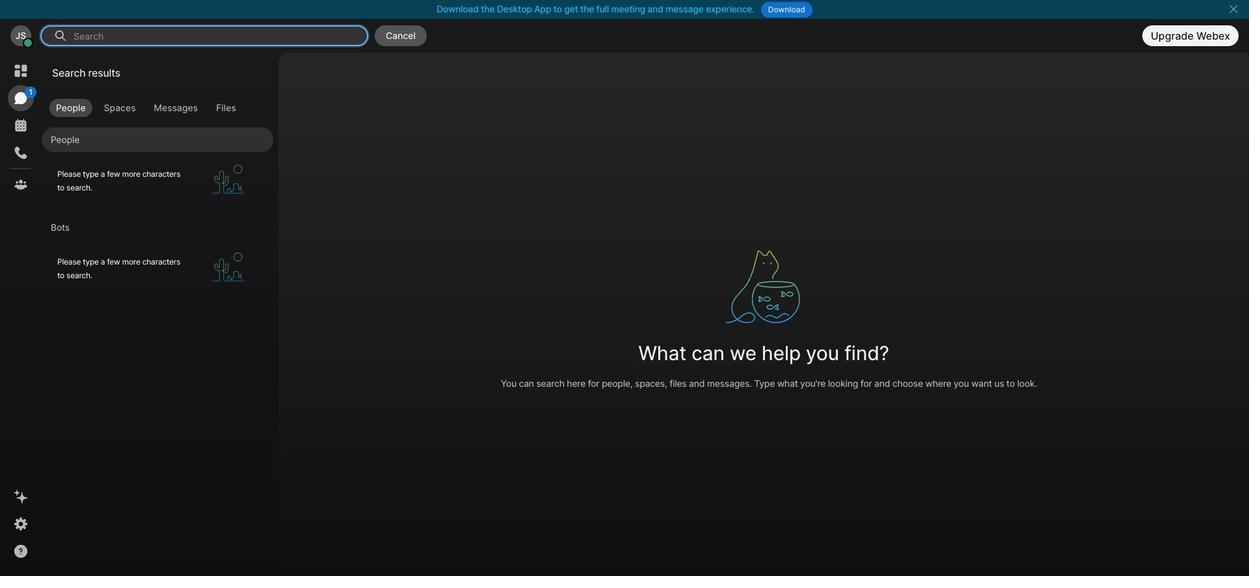 Task type: locate. For each thing, give the bounding box(es) containing it.
cancel_16 image
[[1229, 4, 1239, 14]]

alert
[[42, 152, 273, 210], [42, 240, 273, 298]]

navigation
[[0, 53, 42, 577]]

list
[[42, 122, 273, 298]]

1 vertical spatial alert
[[42, 240, 273, 298]]

0 vertical spatial alert
[[42, 152, 273, 210]]

group
[[42, 99, 273, 117]]

webex tab list
[[8, 58, 36, 198]]

1 alert from the top
[[42, 152, 273, 210]]



Task type: describe. For each thing, give the bounding box(es) containing it.
Search search field
[[72, 27, 366, 44]]

2 alert from the top
[[42, 240, 273, 298]]



Task type: vqa. For each thing, say whether or not it's contained in the screenshot.
group
yes



